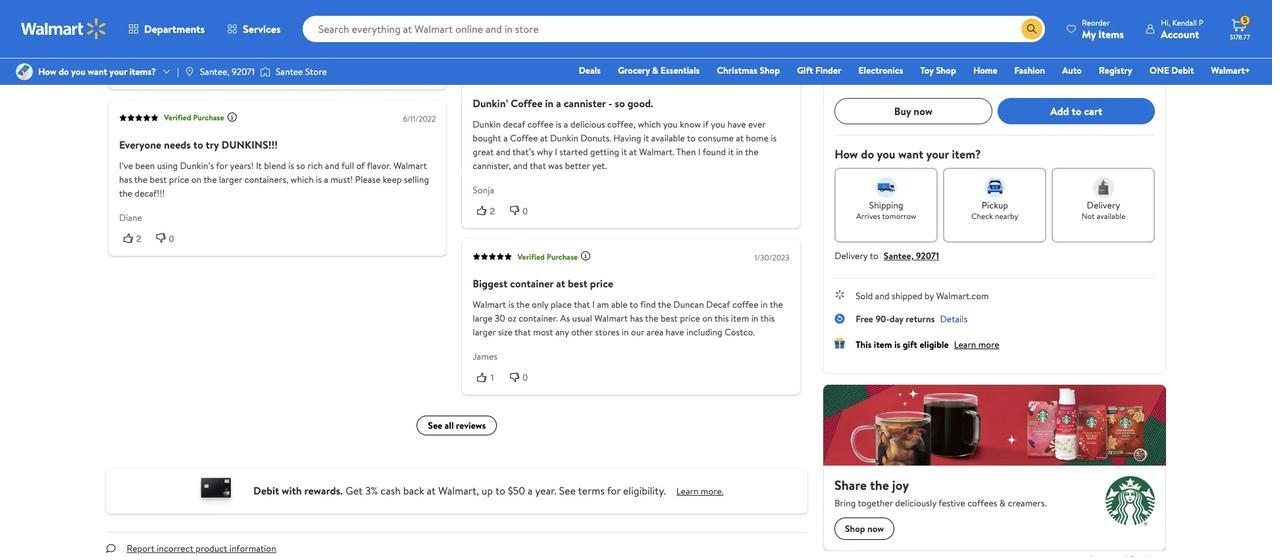 Task type: vqa. For each thing, say whether or not it's contained in the screenshot.
Gift cards on the right
no



Task type: describe. For each thing, give the bounding box(es) containing it.
toy shop
[[921, 64, 957, 77]]

2 button for dunkin' coffee in a cannister - so good.
[[473, 204, 505, 218]]

christmas shop link
[[711, 63, 786, 78]]

shop for toy shop
[[936, 64, 957, 77]]

add to cart button
[[998, 98, 1156, 125]]

biggest
[[473, 276, 507, 291]]

1 horizontal spatial walmart
[[473, 298, 506, 311]]

day
[[890, 313, 904, 326]]

at up why
[[540, 131, 548, 144]]

1 for middle 1 button
[[136, 66, 141, 77]]

 image for santee store
[[260, 65, 271, 78]]

verified purchase for needs
[[164, 112, 224, 123]]

good.
[[628, 96, 653, 110]]

usual
[[572, 312, 592, 325]]

my
[[1083, 27, 1097, 41]]

gifting made easy image
[[835, 339, 846, 349]]

walmart.
[[639, 145, 675, 158]]

am
[[597, 298, 609, 311]]

decaf!!!
[[134, 187, 165, 200]]

auto
[[1063, 64, 1082, 77]]

2 this from the left
[[761, 312, 775, 325]]

to right up
[[496, 484, 506, 498]]

1 vertical spatial 1 button
[[119, 65, 152, 79]]

and inside i've been using dunkin's for years! it blend is so rich and full of flavor. walmart has the best price on the larger containers, which is a must! please keep selling the decaf!!!
[[325, 159, 339, 172]]

verified purchase information image
[[580, 251, 591, 262]]

grocery & essentials link
[[612, 63, 706, 78]]

able
[[611, 298, 628, 311]]

0 for needs
[[169, 233, 174, 244]]

santee store
[[276, 65, 327, 78]]

has inside walmart is the only place that i am able to find the duncan decaf coffee in the large 30 oz container.  as usual walmart has the best price on this item in this larger size that most any other stores in our area have including costco.
[[630, 312, 643, 325]]

1 horizontal spatial best
[[568, 276, 588, 291]]

2 horizontal spatial i
[[698, 145, 701, 158]]

kendall
[[1173, 17, 1198, 28]]

shipping arrives tomorrow
[[857, 199, 917, 222]]

only
[[532, 298, 549, 311]]

have inside walmart is the only place that i am able to find the duncan decaf coffee in the large 30 oz container.  as usual walmart has the best price on this item in this larger size that most any other stores in our area have including costco.
[[666, 326, 684, 339]]

santee, 92071 button
[[884, 250, 940, 263]]

which inside i've been using dunkin's for years! it blend is so rich and full of flavor. walmart has the best price on the larger containers, which is a must! please keep selling the decaf!!!
[[290, 173, 314, 186]]

selling
[[404, 173, 429, 186]]

at down having on the top
[[629, 145, 637, 158]]

verified purchase information image
[[227, 112, 237, 122]]

bought
[[473, 131, 501, 144]]

know
[[680, 117, 701, 131]]

the left only
[[516, 298, 530, 311]]

verified for container
[[517, 251, 545, 262]]

walmart+ link
[[1206, 63, 1257, 78]]

christmas shop
[[717, 64, 780, 77]]

available inside delivery not available
[[1097, 211, 1126, 222]]

purchased
[[875, 75, 910, 86]]

the inside dunkin decaf coffee is a delicious coffee, which you know if you have ever bought a coffee at dunkin donuts.  having it available to consume at home is great and that's why i started getting it at walmart.  then i found it in the cannister,  and that was  better yet.
[[745, 145, 759, 158]]

is left gift
[[895, 339, 901, 352]]

you left the know
[[663, 117, 678, 131]]

on inside walmart is the only place that i am able to find the duncan decaf coffee in the large 30 oz container.  as usual walmart has the best price on this item in this larger size that most any other stores in our area have including costco.
[[702, 312, 713, 325]]

with
[[282, 484, 302, 498]]

0 for container
[[523, 373, 528, 383]]

essentials
[[661, 64, 700, 77]]

dunkin'
[[473, 96, 508, 110]]

item?
[[953, 146, 982, 163]]

price when purchased online
[[835, 75, 932, 86]]

how for how do you want your item?
[[835, 146, 859, 163]]

which inside dunkin decaf coffee is a delicious coffee, which you know if you have ever bought a coffee at dunkin donuts.  having it available to consume at home is great and that's why i started getting it at walmart.  then i found it in the cannister,  and that was  better yet.
[[638, 117, 661, 131]]

do for how do you want your item?
[[861, 146, 875, 163]]

and up cannister,
[[496, 145, 510, 158]]

learn inside one debit card  debit with rewards. get 3% cash back at walmart, up to $50 a year. see terms for eligibility. learn more. element
[[677, 485, 699, 498]]

why
[[537, 145, 553, 158]]

want for items?
[[88, 65, 107, 78]]

0 vertical spatial santee,
[[200, 65, 230, 78]]

electronics link
[[853, 63, 910, 78]]

free
[[856, 313, 874, 326]]

cannister,
[[473, 159, 511, 172]]

the down 1/30/2023
[[770, 298, 783, 311]]

dunkins!!!
[[221, 137, 278, 152]]

you right if on the right top
[[711, 117, 725, 131]]

sold and shipped by walmart.com
[[856, 290, 989, 303]]

coffee,
[[607, 117, 636, 131]]

home
[[974, 64, 998, 77]]

2 for everyone
[[136, 233, 141, 244]]

on inside i've been using dunkin's for years! it blend is so rich and full of flavor. walmart has the best price on the larger containers, which is a must! please keep selling the decaf!!!
[[191, 173, 201, 186]]

is down dunkin' coffee in a cannister - so good.
[[556, 117, 562, 131]]

more
[[979, 339, 1000, 352]]

please
[[355, 173, 380, 186]]

a right $50
[[528, 484, 533, 498]]

$178.77
[[1231, 32, 1251, 41]]

2 horizontal spatial it
[[728, 145, 734, 158]]

at left home
[[736, 131, 744, 144]]

full
[[341, 159, 354, 172]]

in left our
[[622, 326, 629, 339]]

finder
[[816, 64, 842, 77]]

when
[[855, 75, 873, 86]]

toy
[[921, 64, 934, 77]]

santee
[[276, 65, 303, 78]]

1 horizontal spatial santee,
[[884, 250, 914, 263]]

0 horizontal spatial it
[[621, 145, 627, 158]]

is right blend
[[288, 159, 294, 172]]

purchase for a
[[547, 70, 578, 82]]

to inside 'button'
[[1072, 104, 1082, 119]]

0 vertical spatial 92071
[[232, 65, 255, 78]]

2 vertical spatial 1 button
[[473, 371, 505, 385]]

decaf
[[706, 298, 730, 311]]

$50
[[508, 484, 526, 498]]

toy shop link
[[915, 63, 963, 78]]

i've
[[119, 159, 133, 172]]

one debit card image
[[190, 476, 243, 509]]

0 vertical spatial see
[[428, 420, 442, 433]]

best inside i've been using dunkin's for years! it blend is so rich and full of flavor. walmart has the best price on the larger containers, which is a must! please keep selling the decaf!!!
[[149, 173, 167, 186]]

cash
[[381, 484, 401, 498]]

delivery not available
[[1082, 199, 1126, 222]]

biggest container at best price
[[473, 276, 613, 291]]

get
[[346, 484, 363, 498]]

a inside i've been using dunkin's for years! it blend is so rich and full of flavor. walmart has the best price on the larger containers, which is a must! please keep selling the decaf!!!
[[324, 173, 328, 186]]

shop for christmas shop
[[760, 64, 780, 77]]

verified for coffee
[[517, 70, 545, 82]]

home
[[746, 131, 769, 144]]

59.9
[[886, 54, 905, 68]]

tim7
[[473, 3, 492, 16]]

larger inside i've been using dunkin's for years! it blend is so rich and full of flavor. walmart has the best price on the larger containers, which is a must! please keep selling the decaf!!!
[[219, 173, 242, 186]]

walmart inside i've been using dunkin's for years! it blend is so rich and full of flavor. walmart has the best price on the larger containers, which is a must! please keep selling the decaf!!!
[[393, 159, 427, 172]]

search icon image
[[1027, 24, 1038, 34]]

oz
[[507, 312, 516, 325]]

to left santee, 92071 button
[[870, 250, 879, 263]]

you up intent image for shipping
[[877, 146, 896, 163]]

in left cannister
[[545, 96, 554, 110]]

you down walmart image
[[71, 65, 86, 78]]

shipping
[[870, 199, 904, 212]]

have inside dunkin decaf coffee is a delicious coffee, which you know if you have ever bought a coffee at dunkin donuts.  having it available to consume at home is great and that's why i started getting it at walmart.  then i found it in the cannister,  and that was  better yet.
[[728, 117, 746, 131]]

one debit
[[1150, 64, 1195, 77]]

most
[[533, 326, 553, 339]]

30
[[495, 312, 505, 325]]

information
[[230, 543, 276, 556]]

at up place
[[556, 276, 565, 291]]

verified purchase for coffee
[[517, 70, 578, 82]]

has inside i've been using dunkin's for years! it blend is so rich and full of flavor. walmart has the best price on the larger containers, which is a must! please keep selling the decaf!!!
[[119, 173, 132, 186]]

price inside walmart is the only place that i am able to find the duncan decaf coffee in the large 30 oz container.  as usual walmart has the best price on this item in this larger size that most any other stores in our area have including costco.
[[680, 312, 700, 325]]

0 for coffee
[[523, 206, 528, 216]]

0 horizontal spatial i
[[555, 145, 557, 158]]

6/12/2022
[[755, 71, 790, 83]]

coffee inside dunkin decaf coffee is a delicious coffee, which you know if you have ever bought a coffee at dunkin donuts.  having it available to consume at home is great and that's why i started getting it at walmart.  then i found it in the cannister,  and that was  better yet.
[[510, 131, 538, 144]]

and down that's
[[513, 159, 528, 172]]

see all reviews
[[428, 420, 486, 433]]

learn more button
[[955, 339, 1000, 352]]

hi,
[[1162, 17, 1171, 28]]

reorder
[[1083, 17, 1111, 28]]

rewards.
[[304, 484, 343, 498]]

this
[[856, 339, 872, 352]]

check
[[972, 211, 994, 222]]

your for item?
[[927, 146, 950, 163]]

purchase for try
[[193, 112, 224, 123]]

the right find
[[658, 298, 671, 311]]

1 horizontal spatial it
[[644, 131, 649, 144]]

year.
[[536, 484, 557, 498]]

try
[[206, 137, 219, 152]]

one debit card  debit with rewards. get 3% cash back at walmart, up to $50 a year. see terms for eligibility. learn more. element
[[677, 485, 724, 499]]

 image for how do you want your items?
[[16, 63, 33, 80]]

p
[[1200, 17, 1204, 28]]

eligible
[[920, 339, 949, 352]]

how do you want your item?
[[835, 146, 982, 163]]

purchase for best
[[547, 251, 578, 262]]

home link
[[968, 63, 1004, 78]]

account
[[1162, 27, 1200, 41]]

hi, kendall p account
[[1162, 17, 1204, 41]]

cannister
[[564, 96, 606, 110]]

verified purchase for container
[[517, 251, 578, 262]]

donuts.
[[581, 131, 611, 144]]

returns
[[906, 313, 935, 326]]

1 vertical spatial that
[[574, 298, 590, 311]]

$17.97 59.9 ¢/oz
[[835, 45, 927, 71]]

2 vertical spatial that
[[515, 326, 531, 339]]



Task type: locate. For each thing, give the bounding box(es) containing it.
everyone needs to try dunkins!!!
[[119, 137, 278, 152]]

Walmart Site-Wide search field
[[303, 16, 1046, 42]]

do for how do you want your items?
[[59, 65, 69, 78]]

to inside dunkin decaf coffee is a delicious coffee, which you know if you have ever bought a coffee at dunkin donuts.  having it available to consume at home is great and that's why i started getting it at walmart.  then i found it in the cannister,  and that was  better yet.
[[687, 131, 696, 144]]

having
[[614, 131, 641, 144]]

you
[[71, 65, 86, 78], [663, 117, 678, 131], [711, 117, 725, 131], [877, 146, 896, 163]]

one debit link
[[1144, 63, 1201, 78]]

want left items?
[[88, 65, 107, 78]]

your left items?
[[110, 65, 127, 78]]

1 horizontal spatial  image
[[260, 65, 271, 78]]

duncan
[[674, 298, 704, 311]]

1 horizontal spatial i
[[592, 298, 595, 311]]

available inside dunkin decaf coffee is a delicious coffee, which you know if you have ever bought a coffee at dunkin donuts.  having it available to consume at home is great and that's why i started getting it at walmart.  then i found it in the cannister,  and that was  better yet.
[[651, 131, 685, 144]]

1 horizontal spatial on
[[702, 312, 713, 325]]

0 button for needs
[[152, 232, 184, 245]]

2 down diane
[[136, 233, 141, 244]]

2 down sonja
[[490, 206, 495, 216]]

walmart+
[[1212, 64, 1251, 77]]

walmart up stores
[[594, 312, 628, 325]]

in right decaf
[[761, 298, 768, 311]]

0 horizontal spatial shop
[[760, 64, 780, 77]]

1 vertical spatial walmart
[[473, 298, 506, 311]]

1 horizontal spatial so
[[615, 96, 625, 110]]

0 vertical spatial larger
[[219, 173, 242, 186]]

debit left with
[[254, 484, 279, 498]]

shipped
[[892, 290, 923, 303]]

0 horizontal spatial  image
[[16, 63, 33, 80]]

i right why
[[555, 145, 557, 158]]

coffee inside dunkin decaf coffee is a delicious coffee, which you know if you have ever bought a coffee at dunkin donuts.  having it available to consume at home is great and that's why i started getting it at walmart.  then i found it in the cannister,  and that was  better yet.
[[528, 117, 554, 131]]

1 horizontal spatial want
[[899, 146, 924, 163]]

1 horizontal spatial this
[[761, 312, 775, 325]]

1 this from the left
[[715, 312, 729, 325]]

1 horizontal spatial dunkin
[[550, 131, 578, 144]]

1 vertical spatial verified purchase
[[164, 112, 224, 123]]

1 vertical spatial learn
[[677, 485, 699, 498]]

1 vertical spatial 2 button
[[119, 232, 152, 245]]

have
[[728, 117, 746, 131], [666, 326, 684, 339]]

|
[[177, 65, 179, 78]]

verified for needs
[[164, 112, 191, 123]]

intent image for delivery image
[[1094, 177, 1115, 198]]

0 vertical spatial coffee
[[511, 96, 543, 110]]

0 horizontal spatial which
[[290, 173, 314, 186]]

1 vertical spatial for
[[607, 484, 621, 498]]

walmart is the only place that i am able to find the duncan decaf coffee in the large 30 oz container.  as usual walmart has the best price on this item in this larger size that most any other stores in our area have including costco.
[[473, 298, 783, 339]]

 image
[[184, 67, 195, 77]]

do down walmart image
[[59, 65, 69, 78]]

shop right toy
[[936, 64, 957, 77]]

1 vertical spatial larger
[[473, 326, 496, 339]]

1 vertical spatial dunkin
[[550, 131, 578, 144]]

2 horizontal spatial price
[[680, 312, 700, 325]]

then
[[677, 145, 696, 158]]

store
[[305, 65, 327, 78]]

dunkin' coffee in a cannister - so good.
[[473, 96, 653, 110]]

1 vertical spatial 2
[[136, 233, 141, 244]]

1 horizontal spatial for
[[607, 484, 621, 498]]

i left am
[[592, 298, 595, 311]]

how for how do you want your items?
[[38, 65, 57, 78]]

1 vertical spatial delivery
[[835, 250, 868, 263]]

verified up the needs
[[164, 112, 191, 123]]

your for items?
[[110, 65, 127, 78]]

item inside walmart is the only place that i am able to find the duncan decaf coffee in the large 30 oz container.  as usual walmart has the best price on this item in this larger size that most any other stores in our area have including costco.
[[731, 312, 749, 325]]

Search search field
[[303, 16, 1046, 42]]

0 horizontal spatial available
[[651, 131, 685, 144]]

container.
[[519, 312, 558, 325]]

1 vertical spatial which
[[290, 173, 314, 186]]

learn
[[955, 339, 977, 352], [677, 485, 699, 498]]

the down been
[[134, 173, 147, 186]]

have left ever
[[728, 117, 746, 131]]

on
[[191, 173, 201, 186], [702, 312, 713, 325]]

a down dunkin' coffee in a cannister - so good.
[[564, 117, 568, 131]]

the up the area
[[645, 312, 659, 325]]

how down walmart image
[[38, 65, 57, 78]]

so inside i've been using dunkin's for years! it blend is so rich and full of flavor. walmart has the best price on the larger containers, which is a must! please keep selling the decaf!!!
[[296, 159, 305, 172]]

for inside i've been using dunkin's for years! it blend is so rich and full of flavor. walmart has the best price on the larger containers, which is a must! please keep selling the decaf!!!
[[216, 159, 228, 172]]

of
[[356, 159, 365, 172]]

in right found
[[736, 145, 743, 158]]

1 vertical spatial 92071
[[916, 250, 940, 263]]

larger inside walmart is the only place that i am able to find the duncan decaf coffee in the large 30 oz container.  as usual walmart has the best price on this item in this larger size that most any other stores in our area have including costco.
[[473, 326, 496, 339]]

1 vertical spatial item
[[874, 339, 893, 352]]

intent image for shipping image
[[876, 177, 897, 198]]

a down the decaf
[[503, 131, 508, 144]]

coffee inside walmart is the only place that i am able to find the duncan decaf coffee in the large 30 oz container.  as usual walmart has the best price on this item in this larger size that most any other stores in our area have including costco.
[[733, 298, 759, 311]]

the left decaf!!!
[[119, 187, 132, 200]]

1 vertical spatial purchase
[[193, 112, 224, 123]]

i inside walmart is the only place that i am able to find the duncan decaf coffee in the large 30 oz container.  as usual walmart has the best price on this item in this larger size that most any other stores in our area have including costco.
[[592, 298, 595, 311]]

i right 'then'
[[698, 145, 701, 158]]

great
[[473, 145, 494, 158]]

-
[[608, 96, 612, 110]]

1 left |
[[136, 66, 141, 77]]

delivery for to
[[835, 250, 868, 263]]

1 button down james
[[473, 371, 505, 385]]

to left find
[[630, 298, 638, 311]]

which down rich
[[290, 173, 314, 186]]

¢/oz
[[907, 54, 927, 68]]

1 horizontal spatial item
[[874, 339, 893, 352]]

deals
[[579, 64, 601, 77]]

1 vertical spatial want
[[899, 146, 924, 163]]

purchase up dunkin' coffee in a cannister - so good.
[[547, 70, 578, 82]]

3%
[[365, 484, 378, 498]]

the down home
[[745, 145, 759, 158]]

place
[[551, 298, 572, 311]]

to left "try"
[[193, 137, 203, 152]]

years!
[[230, 159, 254, 172]]

5
[[1244, 15, 1248, 26]]

1 vertical spatial on
[[702, 312, 713, 325]]

0 button for container
[[505, 371, 538, 385]]

so left rich
[[296, 159, 305, 172]]

want for item?
[[899, 146, 924, 163]]

is inside walmart is the only place that i am able to find the duncan decaf coffee in the large 30 oz container.  as usual walmart has the best price on this item in this larger size that most any other stores in our area have including costco.
[[508, 298, 514, 311]]

1 vertical spatial have
[[666, 326, 684, 339]]

services button
[[216, 13, 292, 45]]

delivery for not
[[1088, 199, 1121, 212]]

1 down james
[[490, 373, 495, 383]]

2 vertical spatial walmart
[[594, 312, 628, 325]]

&
[[653, 64, 659, 77]]

0 horizontal spatial so
[[296, 159, 305, 172]]

0 horizontal spatial best
[[149, 173, 167, 186]]

0 horizontal spatial debit
[[254, 484, 279, 498]]

is right home
[[771, 131, 777, 144]]

see right year.
[[559, 484, 576, 498]]

price inside i've been using dunkin's for years! it blend is so rich and full of flavor. walmart has the best price on the larger containers, which is a must! please keep selling the decaf!!!
[[169, 173, 189, 186]]

2 button for everyone needs to try dunkins!!!
[[119, 232, 152, 245]]

1 vertical spatial see
[[559, 484, 576, 498]]

0 vertical spatial how
[[38, 65, 57, 78]]

0 vertical spatial which
[[638, 117, 661, 131]]

free 90-day returns details
[[856, 313, 968, 326]]

it up walmart.
[[644, 131, 649, 144]]

1 button
[[473, 24, 505, 37], [119, 65, 152, 79], [473, 371, 505, 385]]

1 horizontal spatial which
[[638, 117, 661, 131]]

92071 up "by"
[[916, 250, 940, 263]]

how up arrives
[[835, 146, 859, 163]]

gift
[[798, 64, 814, 77]]

2 vertical spatial best
[[661, 312, 678, 325]]

delivery down intent image for delivery at the top right of page
[[1088, 199, 1121, 212]]

costco.
[[725, 326, 755, 339]]

now
[[914, 104, 933, 119]]

0 vertical spatial coffee
[[528, 117, 554, 131]]

1 vertical spatial price
[[590, 276, 613, 291]]

verified purchase
[[517, 70, 578, 82], [164, 112, 224, 123], [517, 251, 578, 262]]

electronics
[[859, 64, 904, 77]]

started
[[559, 145, 588, 158]]

shop
[[760, 64, 780, 77], [936, 64, 957, 77]]

ever
[[748, 117, 766, 131]]

for left years!
[[216, 159, 228, 172]]

2 for dunkin'
[[490, 206, 495, 216]]

walmart up selling
[[393, 159, 427, 172]]

registry link
[[1094, 63, 1139, 78]]

best up decaf!!!
[[149, 173, 167, 186]]

coffee up that's
[[510, 131, 538, 144]]

92071 down services dropdown button
[[232, 65, 255, 78]]

0 horizontal spatial 2 button
[[119, 232, 152, 245]]

1 horizontal spatial delivery
[[1088, 199, 1121, 212]]

1 horizontal spatial has
[[630, 312, 643, 325]]

2
[[490, 206, 495, 216], [136, 233, 141, 244]]

that up the usual in the bottom left of the page
[[574, 298, 590, 311]]

reviews
[[456, 420, 486, 433]]

that down why
[[530, 159, 546, 172]]

on up including
[[702, 312, 713, 325]]

report
[[127, 543, 155, 556]]

1 for top 1 button
[[490, 25, 495, 36]]

a left the must!
[[324, 173, 328, 186]]

1 horizontal spatial 2
[[490, 206, 495, 216]]

have right the area
[[666, 326, 684, 339]]

1 shop from the left
[[760, 64, 780, 77]]

buy now
[[895, 104, 933, 119]]

0 vertical spatial has
[[119, 173, 132, 186]]

0 vertical spatial 2 button
[[473, 204, 505, 218]]

pickup check nearby
[[972, 199, 1019, 222]]

a left cannister
[[556, 96, 561, 110]]

1 vertical spatial has
[[630, 312, 643, 325]]

walmart.com
[[937, 290, 989, 303]]

needs
[[164, 137, 191, 152]]

0 vertical spatial so
[[615, 96, 625, 110]]

i
[[555, 145, 557, 158], [698, 145, 701, 158], [592, 298, 595, 311]]

pickup
[[982, 199, 1009, 212]]

santee, down tomorrow
[[884, 250, 914, 263]]

this
[[715, 312, 729, 325], [761, 312, 775, 325]]

1 horizontal spatial 92071
[[916, 250, 940, 263]]

decaf
[[503, 117, 525, 131]]

delivery inside delivery not available
[[1088, 199, 1121, 212]]

in up costco.
[[751, 312, 759, 325]]

your
[[110, 65, 127, 78], [927, 146, 950, 163]]

services
[[243, 22, 281, 36]]

your left the item?
[[927, 146, 950, 163]]

shop right christmas
[[760, 64, 780, 77]]

all
[[445, 420, 454, 433]]

1 vertical spatial debit
[[254, 484, 279, 498]]

walmart image
[[21, 18, 107, 40]]

size
[[498, 326, 513, 339]]

price down duncan on the right of page
[[680, 312, 700, 325]]

is down rich
[[316, 173, 322, 186]]

the down dunkin's
[[203, 173, 217, 186]]

2 vertical spatial 1
[[490, 373, 495, 383]]

1 vertical spatial coffee
[[510, 131, 538, 144]]

delivery to santee, 92071
[[835, 250, 940, 263]]

deals link
[[573, 63, 607, 78]]

best up the area
[[661, 312, 678, 325]]

0 vertical spatial walmart
[[393, 159, 427, 172]]

1 horizontal spatial shop
[[936, 64, 957, 77]]

2 button down diane
[[119, 232, 152, 245]]

up
[[482, 484, 493, 498]]

0 vertical spatial dunkin
[[473, 117, 501, 131]]

has down 'i've' at the top of the page
[[119, 173, 132, 186]]

coffee up the decaf
[[511, 96, 543, 110]]

verified up container
[[517, 251, 545, 262]]

verified purchase up biggest container at best price
[[517, 251, 578, 262]]

container
[[510, 276, 554, 291]]

debit right one in the right top of the page
[[1172, 64, 1195, 77]]

purchase left verified purchase information image
[[193, 112, 224, 123]]

1 horizontal spatial do
[[861, 146, 875, 163]]

available up walmart.
[[651, 131, 685, 144]]

0 vertical spatial 2
[[490, 206, 495, 216]]

2 shop from the left
[[936, 64, 957, 77]]

it right found
[[728, 145, 734, 158]]

2 vertical spatial verified
[[517, 251, 545, 262]]

1 vertical spatial available
[[1097, 211, 1126, 222]]

yet.
[[592, 159, 607, 172]]

coffee right decaf
[[733, 298, 759, 311]]

1 for bottom 1 button
[[490, 373, 495, 383]]

reorder my items
[[1083, 17, 1125, 41]]

best up place
[[568, 276, 588, 291]]

2 vertical spatial purchase
[[547, 251, 578, 262]]

1 horizontal spatial debit
[[1172, 64, 1195, 77]]

coffee right the decaf
[[528, 117, 554, 131]]

0 vertical spatial purchase
[[547, 70, 578, 82]]

 image
[[16, 63, 33, 80], [260, 65, 271, 78]]

to inside walmart is the only place that i am able to find the duncan decaf coffee in the large 30 oz container.  as usual walmart has the best price on this item in this larger size that most any other stores in our area have including costco.
[[630, 298, 638, 311]]

find
[[640, 298, 656, 311]]

cart
[[1085, 104, 1103, 119]]

1 vertical spatial best
[[568, 276, 588, 291]]

auto link
[[1057, 63, 1088, 78]]

want down buy now button
[[899, 146, 924, 163]]

to down the know
[[687, 131, 696, 144]]

0 horizontal spatial see
[[428, 420, 442, 433]]

details
[[941, 313, 968, 326]]

which down good.
[[638, 117, 661, 131]]

large
[[473, 312, 493, 325]]

1 horizontal spatial 2 button
[[473, 204, 505, 218]]

area
[[647, 326, 664, 339]]

0 horizontal spatial do
[[59, 65, 69, 78]]

0 vertical spatial 1 button
[[473, 24, 505, 37]]

dunkin up bought
[[473, 117, 501, 131]]

dunkin up started
[[550, 131, 578, 144]]

2 button down sonja
[[473, 204, 505, 218]]

add to cart
[[1051, 104, 1103, 119]]

0 vertical spatial price
[[169, 173, 189, 186]]

in inside dunkin decaf coffee is a delicious coffee, which you know if you have ever bought a coffee at dunkin donuts.  having it available to consume at home is great and that's why i started getting it at walmart.  then i found it in the cannister,  and that was  better yet.
[[736, 145, 743, 158]]

item right this on the right bottom
[[874, 339, 893, 352]]

2 vertical spatial price
[[680, 312, 700, 325]]

1 horizontal spatial how
[[835, 146, 859, 163]]

1 button down tim7
[[473, 24, 505, 37]]

0 horizontal spatial learn
[[677, 485, 699, 498]]

1 vertical spatial do
[[861, 146, 875, 163]]

delivery up sold
[[835, 250, 868, 263]]

and right sold
[[876, 290, 890, 303]]

0 horizontal spatial santee,
[[200, 65, 230, 78]]

arrives
[[857, 211, 881, 222]]

learn more.
[[677, 485, 724, 498]]

1 horizontal spatial price
[[590, 276, 613, 291]]

other
[[571, 326, 593, 339]]

delicious
[[570, 117, 605, 131]]

learn left 'more.'
[[677, 485, 699, 498]]

buy now button
[[835, 98, 993, 125]]

0 vertical spatial verified purchase
[[517, 70, 578, 82]]

at right back at the left bottom
[[427, 484, 436, 498]]

0 horizontal spatial has
[[119, 173, 132, 186]]

best inside walmart is the only place that i am able to find the duncan decaf coffee in the large 30 oz container.  as usual walmart has the best price on this item in this larger size that most any other stores in our area have including costco.
[[661, 312, 678, 325]]

learn left more at the bottom of page
[[955, 339, 977, 352]]

this down decaf
[[715, 312, 729, 325]]

to left cart
[[1072, 104, 1082, 119]]

it down having on the top
[[621, 145, 627, 158]]

legal information image
[[935, 75, 946, 85]]

0 horizontal spatial on
[[191, 173, 201, 186]]

0
[[523, 25, 528, 36], [169, 66, 174, 77], [523, 206, 528, 216], [169, 233, 174, 244], [523, 373, 528, 383]]

0 horizontal spatial delivery
[[835, 250, 868, 263]]

0 button for coffee
[[505, 204, 538, 218]]

has up our
[[630, 312, 643, 325]]

that right size
[[515, 326, 531, 339]]

better
[[565, 159, 590, 172]]

available right not
[[1097, 211, 1126, 222]]

keep
[[383, 173, 402, 186]]

0 vertical spatial on
[[191, 173, 201, 186]]

0 horizontal spatial want
[[88, 65, 107, 78]]

0 vertical spatial 1
[[490, 25, 495, 36]]

0 horizontal spatial dunkin
[[473, 117, 501, 131]]

1 horizontal spatial learn
[[955, 339, 977, 352]]

$17.97
[[835, 45, 881, 71]]

that inside dunkin decaf coffee is a delicious coffee, which you know if you have ever bought a coffee at dunkin donuts.  having it available to consume at home is great and that's why i started getting it at walmart.  then i found it in the cannister,  and that was  better yet.
[[530, 159, 546, 172]]

santee, 92071
[[200, 65, 255, 78]]

price down using at left top
[[169, 173, 189, 186]]

debit inside "link"
[[1172, 64, 1195, 77]]

i've been using dunkin's for years! it blend is so rich and full of flavor. walmart has the best price on the larger containers, which is a must! please keep selling the decaf!!!
[[119, 159, 429, 200]]

intent image for pickup image
[[985, 177, 1006, 198]]

so right - at the top left of page
[[615, 96, 625, 110]]

0 horizontal spatial walmart
[[393, 159, 427, 172]]

1 down tim7
[[490, 25, 495, 36]]

 image down walmart image
[[16, 63, 33, 80]]

containers,
[[244, 173, 288, 186]]

0 vertical spatial item
[[731, 312, 749, 325]]

0 vertical spatial delivery
[[1088, 199, 1121, 212]]

it
[[644, 131, 649, 144], [621, 145, 627, 158], [728, 145, 734, 158]]



